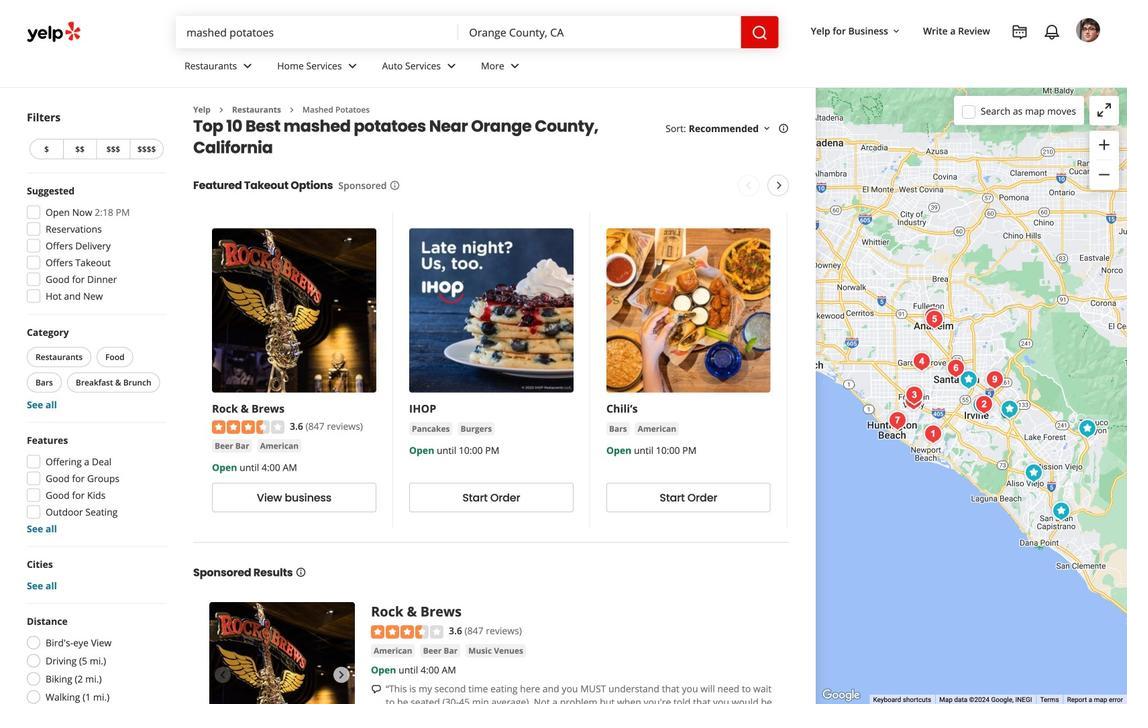 Task type: describe. For each thing, give the bounding box(es) containing it.
james p. image
[[1076, 18, 1101, 42]]

villains brewing company image
[[921, 306, 948, 333]]

previous image
[[215, 667, 231, 684]]

16 chevron down v2 image inside user actions element
[[891, 26, 902, 37]]

next image
[[334, 667, 350, 684]]

1 24 chevron down v2 image from the left
[[240, 58, 256, 74]]

philly's best image
[[1074, 416, 1101, 443]]

1 horizontal spatial 16 info v2 image
[[390, 180, 400, 191]]

business categories element
[[174, 48, 1101, 87]]

stonefire grill image
[[901, 388, 927, 414]]

zoom out image
[[1096, 167, 1113, 183]]

slideshow element
[[209, 603, 355, 705]]

16 chevron right v2 image
[[286, 105, 297, 115]]

zoom in image
[[1096, 137, 1113, 153]]

projects image
[[1012, 24, 1028, 40]]



Task type: vqa. For each thing, say whether or not it's contained in the screenshot.
the left '3.6 STAR RATING' image
yes



Task type: locate. For each thing, give the bounding box(es) containing it.
None field
[[176, 16, 459, 48], [459, 16, 741, 48]]

mama's on 39 image
[[884, 408, 911, 434]]

denny's image
[[996, 396, 1023, 423]]

1 horizontal spatial 24 chevron down v2 image
[[444, 58, 460, 74]]

3.6 star rating image
[[212, 421, 285, 434], [371, 626, 444, 639]]

chili's image
[[968, 392, 995, 419]]

24 chevron down v2 image
[[345, 58, 361, 74], [444, 58, 460, 74]]

gus's world famous fried chicken image
[[943, 355, 970, 382]]

0 vertical spatial 3.6 star rating image
[[212, 421, 285, 434]]

0 horizontal spatial 16 info v2 image
[[296, 567, 306, 578]]

16 info v2 image
[[390, 180, 400, 191], [296, 567, 306, 578]]

1 vertical spatial 16 info v2 image
[[296, 567, 306, 578]]

pop pie - costa mesa image
[[920, 421, 947, 448]]

urban plates image
[[901, 382, 928, 409]]

1 24 chevron down v2 image from the left
[[345, 58, 361, 74]]

group
[[1090, 131, 1119, 190], [23, 184, 166, 307], [24, 326, 166, 412], [23, 434, 166, 536], [27, 558, 166, 593]]

16 chevron right v2 image
[[216, 105, 227, 115]]

2 24 chevron down v2 image from the left
[[444, 58, 460, 74]]

0 horizontal spatial 24 chevron down v2 image
[[240, 58, 256, 74]]

16 speech v2 image
[[371, 684, 382, 695]]

2 24 chevron down v2 image from the left
[[507, 58, 523, 74]]

1 vertical spatial 16 chevron down v2 image
[[762, 123, 772, 134]]

notifications image
[[1044, 24, 1060, 40]]

2 none field from the left
[[459, 16, 741, 48]]

None search field
[[176, 16, 779, 48]]

24 chevron down v2 image
[[240, 58, 256, 74], [507, 58, 523, 74]]

1 horizontal spatial 24 chevron down v2 image
[[507, 58, 523, 74]]

0 horizontal spatial 16 chevron down v2 image
[[762, 123, 772, 134]]

1 horizontal spatial 16 chevron down v2 image
[[891, 26, 902, 37]]

0 horizontal spatial 3.6 star rating image
[[212, 421, 285, 434]]

craft by smoke & fire - anaheim image
[[920, 304, 947, 330]]

map region
[[659, 49, 1127, 705]]

16 chevron down v2 image
[[891, 26, 902, 37], [762, 123, 772, 134]]

next image
[[771, 177, 787, 194]]

none field the things to do, nail salons, plumbers
[[176, 16, 459, 48]]

the smoking ribs image
[[909, 349, 935, 375]]

bad to the bone bbq image
[[1048, 498, 1075, 525]]

previous image
[[740, 177, 756, 194]]

ihop image
[[956, 367, 982, 394]]

urban plates image
[[982, 367, 1009, 394], [971, 392, 998, 418]]

user actions element
[[800, 17, 1119, 99]]

none field 'address, neighborhood, city, state or zip'
[[459, 16, 741, 48]]

1 none field from the left
[[176, 16, 459, 48]]

0 vertical spatial 16 info v2 image
[[390, 180, 400, 191]]

0 horizontal spatial 24 chevron down v2 image
[[345, 58, 361, 74]]

16 info v2 image
[[778, 123, 789, 134]]

expand map image
[[1096, 102, 1113, 118]]

1 horizontal spatial 3.6 star rating image
[[371, 626, 444, 639]]

things to do, nail salons, plumbers text field
[[176, 16, 459, 48]]

address, neighborhood, city, state or zip text field
[[459, 16, 741, 48]]

0 vertical spatial 16 chevron down v2 image
[[891, 26, 902, 37]]

search image
[[752, 25, 768, 41]]

deemers american grill image
[[1021, 460, 1047, 487]]

1 vertical spatial 3.6 star rating image
[[371, 626, 444, 639]]

google image
[[819, 687, 864, 705]]

option group
[[23, 615, 166, 705]]



